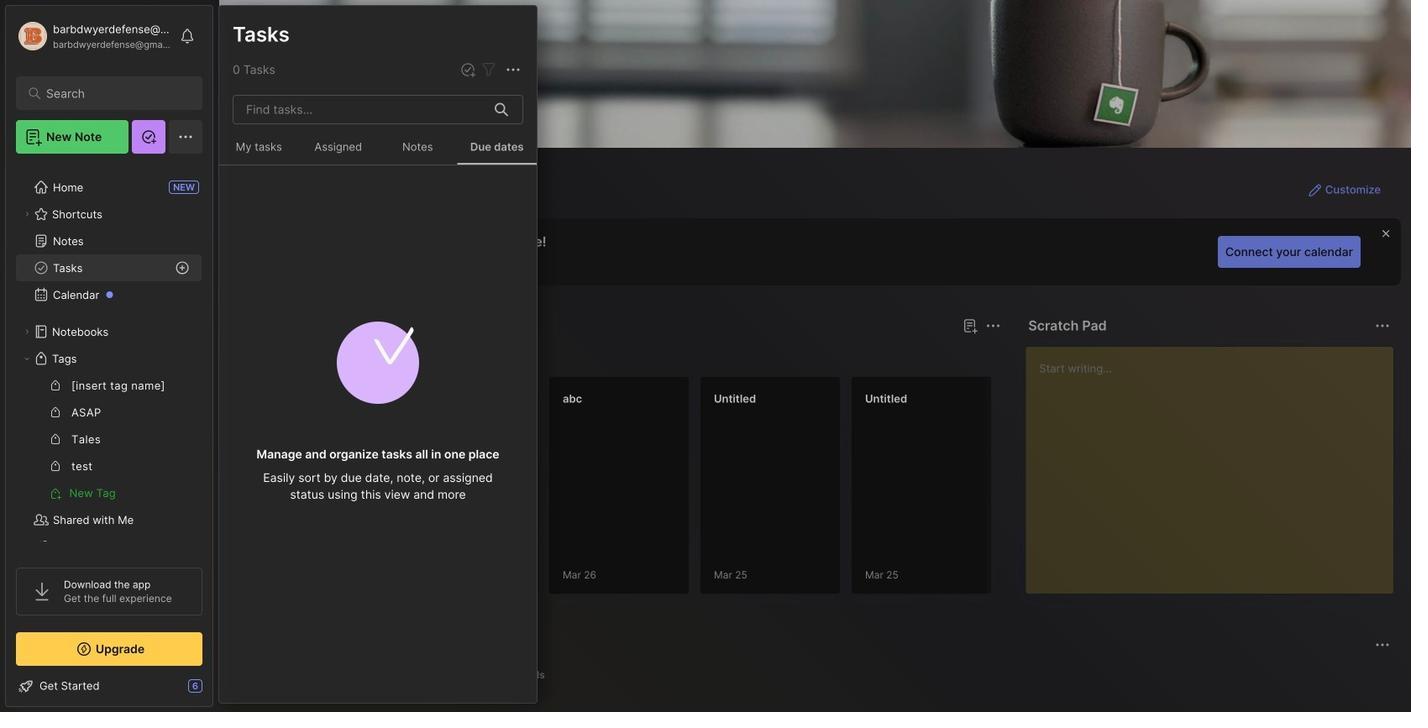 Task type: locate. For each thing, give the bounding box(es) containing it.
row group
[[246, 376, 1154, 605]]

Filter tasks field
[[479, 59, 499, 80]]

tab list
[[250, 346, 999, 366], [250, 665, 1388, 686]]

1 vertical spatial tab list
[[250, 665, 1388, 686]]

tab
[[250, 346, 299, 366], [306, 346, 374, 366], [250, 665, 314, 686], [506, 665, 553, 686]]

filter tasks image
[[479, 60, 499, 80]]

tree
[[6, 164, 213, 597]]

0 vertical spatial tab list
[[250, 346, 999, 366]]

none search field inside main element
[[46, 83, 180, 103]]

None search field
[[46, 83, 180, 103]]

expand notebooks image
[[22, 327, 32, 337]]

tree inside main element
[[6, 164, 213, 597]]

Account field
[[16, 19, 171, 53]]

group
[[16, 372, 202, 507]]



Task type: vqa. For each thing, say whether or not it's contained in the screenshot.
"Help and Learning task checklist" field
yes



Task type: describe. For each thing, give the bounding box(es) containing it.
1 tab list from the top
[[250, 346, 999, 366]]

Search text field
[[46, 86, 180, 102]]

main element
[[0, 0, 218, 713]]

Find tasks… text field
[[236, 96, 485, 124]]

2 tab list from the top
[[250, 665, 1388, 686]]

Start writing… text field
[[1040, 347, 1393, 581]]

Help and Learning task checklist field
[[6, 673, 213, 700]]

expand tags image
[[22, 354, 32, 364]]

new task image
[[460, 61, 476, 78]]

more actions and view options image
[[503, 60, 523, 80]]

group inside main element
[[16, 372, 202, 507]]

More actions and view options field
[[499, 59, 523, 80]]

click to collapse image
[[212, 681, 225, 702]]



